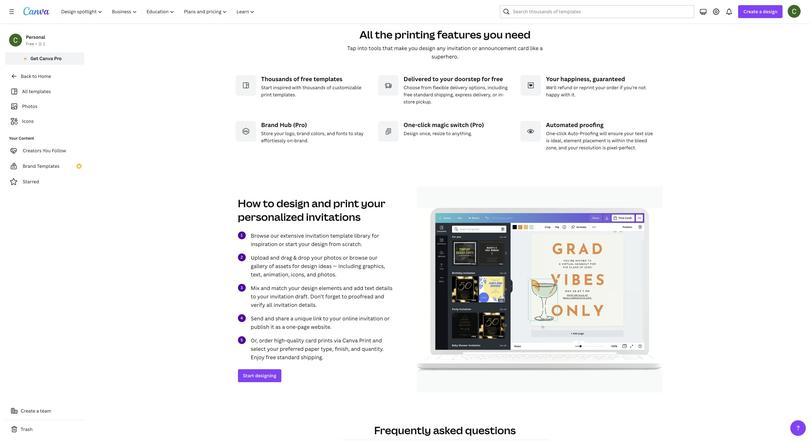 Task type: locate. For each thing, give the bounding box(es) containing it.
to up 'flexible'
[[433, 75, 439, 83]]

one-click magic switch (pro) image
[[378, 121, 399, 142]]

thousands of free templates start inspired with thousands of customizable print templates.
[[261, 75, 361, 98]]

to right resize
[[446, 130, 451, 137]]

templates inside all templates link
[[29, 88, 51, 95]]

your content
[[9, 136, 34, 141]]

questions
[[465, 424, 516, 438]]

print inside 'how to design and print your personalized invitations'
[[333, 196, 359, 210]]

design inside browse our extensive invitation template library for inspiration or start your design from scratch.
[[311, 241, 328, 248]]

1 vertical spatial create
[[21, 408, 35, 415]]

1 horizontal spatial from
[[421, 84, 432, 91]]

all templates
[[22, 88, 51, 95]]

top level navigation element
[[57, 5, 260, 18]]

get canva pro button
[[5, 52, 84, 65]]

or
[[472, 45, 478, 52], [574, 84, 578, 91], [493, 92, 497, 98], [279, 241, 284, 248], [343, 254, 348, 262], [384, 315, 390, 322]]

your inside send and share a unique link to your online invitation or publish it as a one-page website.
[[330, 315, 341, 322]]

card
[[518, 45, 529, 52], [305, 337, 317, 344]]

1 vertical spatial click
[[557, 130, 567, 137]]

one- up ideal,
[[546, 130, 557, 137]]

graphics,
[[363, 263, 385, 270]]

None search field
[[500, 5, 695, 18]]

0 horizontal spatial canva
[[39, 55, 53, 62]]

0 vertical spatial of
[[294, 75, 299, 83]]

•
[[35, 41, 37, 47]]

features
[[437, 27, 482, 41]]

from inside browse our extensive invitation template library for inspiration or start your design from scratch.
[[329, 241, 341, 248]]

order up select on the bottom left of page
[[259, 337, 273, 344]]

one-
[[286, 324, 298, 331]]

brand up starred
[[23, 163, 36, 169]]

announcement
[[479, 45, 517, 52]]

0 vertical spatial our
[[271, 232, 279, 240]]

1 horizontal spatial click
[[557, 130, 567, 137]]

0 horizontal spatial our
[[271, 232, 279, 240]]

free inside or, order high-quality card prints via canva print and select your preferred paper type, finish, and quantity. enjoy free standard shipping.
[[266, 354, 276, 361]]

1 horizontal spatial standard
[[414, 92, 433, 98]]

0 horizontal spatial of
[[269, 263, 274, 270]]

shipping.
[[301, 354, 324, 361]]

0 horizontal spatial standard
[[277, 354, 300, 361]]

how to design and print your personalized invitations image
[[417, 208, 663, 371]]

0 horizontal spatial start
[[243, 373, 254, 379]]

click down automated
[[557, 130, 567, 137]]

1 horizontal spatial with
[[561, 92, 570, 98]]

canva inside or, order high-quality card prints via canva print and select your preferred paper type, finish, and quantity. enjoy free standard shipping.
[[342, 337, 358, 344]]

0 horizontal spatial one-
[[404, 121, 418, 129]]

type,
[[321, 346, 334, 353]]

0 vertical spatial including
[[488, 84, 508, 91]]

thousands of free templates image
[[235, 75, 256, 96]]

invitation up share
[[274, 302, 298, 309]]

team
[[40, 408, 51, 415]]

0 vertical spatial templates
[[314, 75, 342, 83]]

elements
[[319, 285, 342, 292]]

0 horizontal spatial you
[[409, 45, 418, 52]]

design inside 'how to design and print your personalized invitations'
[[277, 196, 310, 210]]

0 horizontal spatial order
[[259, 337, 273, 344]]

all
[[267, 302, 272, 309]]

all up into
[[360, 27, 373, 41]]

guaranteed
[[593, 75, 625, 83]]

(pro) up anything.
[[470, 121, 484, 129]]

1 (pro) from the left
[[293, 121, 307, 129]]

1 horizontal spatial for
[[372, 232, 379, 240]]

of right thousands
[[327, 84, 331, 91]]

1 horizontal spatial (pro)
[[470, 121, 484, 129]]

standard up pickup.
[[414, 92, 433, 98]]

with up "templates."
[[292, 84, 302, 91]]

start designing
[[243, 373, 276, 379]]

brand for templates
[[23, 163, 36, 169]]

0 horizontal spatial card
[[305, 337, 317, 344]]

0 horizontal spatial print
[[261, 92, 272, 98]]

0 vertical spatial print
[[261, 92, 272, 98]]

refund
[[558, 84, 573, 91]]

or inside browse our extensive invitation template library for inspiration or start your design from scratch.
[[279, 241, 284, 248]]

icons
[[22, 118, 34, 124]]

brand for hub
[[261, 121, 278, 129]]

0 horizontal spatial the
[[375, 27, 393, 41]]

0 horizontal spatial including
[[338, 263, 361, 270]]

brand
[[297, 130, 310, 137]]

1 vertical spatial text
[[365, 285, 375, 292]]

0 horizontal spatial all
[[22, 88, 28, 95]]

assets
[[275, 263, 291, 270]]

brand up store
[[261, 121, 278, 129]]

of up animation,
[[269, 263, 274, 270]]

0 vertical spatial click
[[418, 121, 431, 129]]

is up pixel-
[[607, 137, 611, 144]]

a
[[760, 8, 762, 15], [540, 45, 543, 52], [291, 315, 293, 322], [282, 324, 285, 331], [36, 408, 39, 415]]

you
[[43, 148, 51, 154]]

resolution
[[579, 145, 602, 151]]

all down back
[[22, 88, 28, 95]]

or down details
[[384, 315, 390, 322]]

1 vertical spatial your
[[9, 136, 18, 141]]

it
[[271, 324, 274, 331]]

1 horizontal spatial brand
[[261, 121, 278, 129]]

create inside button
[[21, 408, 35, 415]]

1 horizontal spatial start
[[261, 84, 272, 91]]

or left in-
[[493, 92, 497, 98]]

1 horizontal spatial canva
[[342, 337, 358, 344]]

text inside mix and match your design elements and add text details to your invitation draft. don't forget to proofread and verify all invitation details.
[[365, 285, 375, 292]]

drag
[[281, 254, 292, 262]]

start left designing
[[243, 373, 254, 379]]

1 horizontal spatial your
[[546, 75, 559, 83]]

is up zone, in the right of the page
[[546, 137, 550, 144]]

1 horizontal spatial card
[[518, 45, 529, 52]]

our inside browse our extensive invitation template library for inspiration or start your design from scratch.
[[271, 232, 279, 240]]

print inside thousands of free templates start inspired with thousands of customizable print templates.
[[261, 92, 272, 98]]

create inside dropdown button
[[744, 8, 758, 15]]

printing
[[395, 27, 435, 41]]

or left start
[[279, 241, 284, 248]]

0 vertical spatial the
[[375, 27, 393, 41]]

is left pixel-
[[603, 145, 606, 151]]

pro
[[54, 55, 62, 62]]

to down mix
[[251, 293, 256, 300]]

order inside your happiness, guaranteed we'll refund or reprint your order if you're not happy with it.
[[607, 84, 619, 91]]

from inside delivered to your doorstep for free choose from flexible delivery options, including free standard shipping, express delivery, or in- store pickup.
[[421, 84, 432, 91]]

0 vertical spatial you
[[484, 27, 503, 41]]

free up store
[[404, 92, 412, 98]]

(pro)
[[293, 121, 307, 129], [470, 121, 484, 129]]

from down delivered
[[421, 84, 432, 91]]

invitation left template
[[305, 232, 329, 240]]

1 vertical spatial our
[[369, 254, 378, 262]]

to right link
[[323, 315, 328, 322]]

details
[[376, 285, 393, 292]]

canva up the finish,
[[342, 337, 358, 344]]

1 horizontal spatial you
[[484, 27, 503, 41]]

you right make
[[409, 45, 418, 52]]

to left stay
[[349, 130, 353, 137]]

0 vertical spatial for
[[482, 75, 490, 83]]

0 horizontal spatial click
[[418, 121, 431, 129]]

0 horizontal spatial text
[[365, 285, 375, 292]]

0 horizontal spatial is
[[546, 137, 550, 144]]

need
[[505, 27, 531, 41]]

and inside brand hub (pro) store your logo, brand colors, and fonts to stay effortlessly on-brand.
[[327, 130, 335, 137]]

brand inside brand templates link
[[23, 163, 36, 169]]

a inside all the printing features you need tap into tools that make you design any invitation or announcement card like a superhero.
[[540, 45, 543, 52]]

to right "how"
[[263, 196, 274, 210]]

1 horizontal spatial templates
[[314, 75, 342, 83]]

1 vertical spatial including
[[338, 263, 361, 270]]

or down features at the right top of page
[[472, 45, 478, 52]]

you up announcement
[[484, 27, 503, 41]]

your left content
[[9, 136, 18, 141]]

flexible
[[433, 84, 449, 91]]

standard inside or, order high-quality card prints via canva print and select your preferred paper type, finish, and quantity. enjoy free standard shipping.
[[277, 354, 300, 361]]

is
[[546, 137, 550, 144], [607, 137, 611, 144], [603, 145, 606, 151]]

create a team button
[[5, 405, 84, 418]]

text right add
[[365, 285, 375, 292]]

1 horizontal spatial print
[[333, 196, 359, 210]]

your inside brand hub (pro) store your logo, brand colors, and fonts to stay effortlessly on-brand.
[[274, 130, 284, 137]]

and inside 'how to design and print your personalized invitations'
[[312, 196, 331, 210]]

1 horizontal spatial all
[[360, 27, 373, 41]]

canva
[[39, 55, 53, 62], [342, 337, 358, 344]]

for up options,
[[482, 75, 490, 83]]

icons link
[[9, 115, 80, 128]]

thousands
[[303, 84, 326, 91]]

design inside upload and drag & drop your photos or browse our gallery of assets for design ideas — including graphics, text, animation, icons, and photos.
[[301, 263, 317, 270]]

for
[[482, 75, 490, 83], [372, 232, 379, 240], [292, 263, 300, 270]]

card up paper
[[305, 337, 317, 344]]

1 horizontal spatial create
[[744, 8, 758, 15]]

browse our extensive invitation template library for inspiration or start your design from scratch.
[[251, 232, 379, 248]]

0 vertical spatial card
[[518, 45, 529, 52]]

1 vertical spatial all
[[22, 88, 28, 95]]

including
[[488, 84, 508, 91], [338, 263, 361, 270]]

templates down 'back to home'
[[29, 88, 51, 95]]

browse
[[349, 254, 368, 262]]

for right library
[[372, 232, 379, 240]]

0 vertical spatial start
[[261, 84, 272, 91]]

personalized
[[238, 210, 304, 224]]

1 horizontal spatial text
[[635, 130, 644, 137]]

design inside dropdown button
[[763, 8, 778, 15]]

all inside all the printing features you need tap into tools that make you design any invitation or announcement card like a superhero.
[[360, 27, 373, 41]]

frequently
[[374, 424, 431, 438]]

0 vertical spatial brand
[[261, 121, 278, 129]]

your happiness, guaranteed we'll refund or reprint your order if you're not happy with it.
[[546, 75, 646, 98]]

0 vertical spatial canva
[[39, 55, 53, 62]]

0 vertical spatial text
[[635, 130, 644, 137]]

standard inside delivered to your doorstep for free choose from flexible delivery options, including free standard shipping, express delivery, or in- store pickup.
[[414, 92, 433, 98]]

1 vertical spatial from
[[329, 241, 341, 248]]

details.
[[299, 302, 317, 309]]

with down refund
[[561, 92, 570, 98]]

creators you follow
[[23, 148, 66, 154]]

proofread
[[348, 293, 374, 300]]

1 vertical spatial one-
[[546, 130, 557, 137]]

for down &
[[292, 263, 300, 270]]

0 vertical spatial your
[[546, 75, 559, 83]]

one- inside one-click magic switch (pro) design once, resize to anything.
[[404, 121, 418, 129]]

automated proofing image
[[520, 121, 541, 142]]

enjoy
[[251, 354, 265, 361]]

1 vertical spatial with
[[561, 92, 570, 98]]

templates inside thousands of free templates start inspired with thousands of customizable print templates.
[[314, 75, 342, 83]]

including inside upload and drag & drop your photos or browse our gallery of assets for design ideas — including graphics, text, animation, icons, and photos.
[[338, 263, 361, 270]]

1 vertical spatial canva
[[342, 337, 358, 344]]

2 vertical spatial for
[[292, 263, 300, 270]]

(pro) up brand
[[293, 121, 307, 129]]

create for create a team
[[21, 408, 35, 415]]

all for the
[[360, 27, 373, 41]]

0 horizontal spatial brand
[[23, 163, 36, 169]]

1 vertical spatial the
[[626, 137, 634, 144]]

paper
[[305, 346, 320, 353]]

(pro) inside brand hub (pro) store your logo, brand colors, and fonts to stay effortlessly on-brand.
[[293, 121, 307, 129]]

text,
[[251, 271, 262, 278]]

0 horizontal spatial with
[[292, 84, 302, 91]]

1 vertical spatial for
[[372, 232, 379, 240]]

start down thousands
[[261, 84, 272, 91]]

your happiness, guaranteed image
[[520, 75, 541, 96]]

0 vertical spatial create
[[744, 8, 758, 15]]

click up once,
[[418, 121, 431, 129]]

0 horizontal spatial for
[[292, 263, 300, 270]]

effortlessly
[[261, 137, 286, 144]]

order left if
[[607, 84, 619, 91]]

1 vertical spatial standard
[[277, 354, 300, 361]]

1 horizontal spatial the
[[626, 137, 634, 144]]

into
[[358, 45, 367, 52]]

—
[[333, 263, 337, 270]]

your up we'll at top right
[[546, 75, 559, 83]]

your inside browse our extensive invitation template library for inspiration or start your design from scratch.
[[299, 241, 310, 248]]

(pro) inside one-click magic switch (pro) design once, resize to anything.
[[470, 121, 484, 129]]

stay
[[354, 130, 364, 137]]

or right photos
[[343, 254, 348, 262]]

order
[[607, 84, 619, 91], [259, 337, 273, 344]]

including down browse
[[338, 263, 361, 270]]

text inside automated proofing one-click auto-proofing will ensure your text size is ideal, element placement is within the bleed zone, and your resolution is pixel-perfect.
[[635, 130, 644, 137]]

your for content
[[9, 136, 18, 141]]

canva left pro
[[39, 55, 53, 62]]

design inside mix and match your design elements and add text details to your invitation draft. don't forget to proofread and verify all invitation details.
[[301, 285, 318, 292]]

2 horizontal spatial for
[[482, 75, 490, 83]]

thousands
[[261, 75, 292, 83]]

invitation right online
[[359, 315, 383, 322]]

of up "templates."
[[294, 75, 299, 83]]

1 vertical spatial templates
[[29, 88, 51, 95]]

options,
[[469, 84, 487, 91]]

to
[[32, 73, 37, 79], [433, 75, 439, 83], [349, 130, 353, 137], [446, 130, 451, 137], [263, 196, 274, 210], [251, 293, 256, 300], [342, 293, 347, 300], [323, 315, 328, 322]]

all templates link
[[9, 86, 80, 98]]

if
[[620, 84, 623, 91]]

your for happiness,
[[546, 75, 559, 83]]

1 horizontal spatial including
[[488, 84, 508, 91]]

0 horizontal spatial from
[[329, 241, 341, 248]]

2 vertical spatial of
[[269, 263, 274, 270]]

including inside delivered to your doorstep for free choose from flexible delivery options, including free standard shipping, express delivery, or in- store pickup.
[[488, 84, 508, 91]]

bleed
[[635, 137, 647, 144]]

or up it.
[[574, 84, 578, 91]]

1 vertical spatial start
[[243, 373, 254, 379]]

2 horizontal spatial of
[[327, 84, 331, 91]]

0 vertical spatial one-
[[404, 121, 418, 129]]

free •
[[26, 41, 37, 47]]

0 horizontal spatial templates
[[29, 88, 51, 95]]

card left like at the top
[[518, 45, 529, 52]]

our up inspiration on the left bottom of page
[[271, 232, 279, 240]]

0 vertical spatial all
[[360, 27, 373, 41]]

free up thousands
[[301, 75, 312, 83]]

one-
[[404, 121, 418, 129], [546, 130, 557, 137]]

ideal,
[[551, 137, 563, 144]]

1 horizontal spatial our
[[369, 254, 378, 262]]

our
[[271, 232, 279, 240], [369, 254, 378, 262]]

0 horizontal spatial (pro)
[[293, 121, 307, 129]]

draft.
[[295, 293, 309, 300]]

delivery,
[[473, 92, 492, 98]]

1 horizontal spatial is
[[603, 145, 606, 151]]

1 vertical spatial print
[[333, 196, 359, 210]]

from down template
[[329, 241, 341, 248]]

all for templates
[[22, 88, 28, 95]]

brand inside brand hub (pro) store your logo, brand colors, and fonts to stay effortlessly on-brand.
[[261, 121, 278, 129]]

the up that
[[375, 27, 393, 41]]

1 vertical spatial order
[[259, 337, 273, 344]]

upload and drag & drop your photos or browse our gallery of assets for design ideas — including graphics, text, animation, icons, and photos.
[[251, 254, 385, 278]]

0 horizontal spatial create
[[21, 408, 35, 415]]

0 horizontal spatial your
[[9, 136, 18, 141]]

finish,
[[335, 346, 350, 353]]

our inside upload and drag & drop your photos or browse our gallery of assets for design ideas — including graphics, text, animation, icons, and photos.
[[369, 254, 378, 262]]

templates up thousands
[[314, 75, 342, 83]]

the
[[375, 27, 393, 41], [626, 137, 634, 144]]

order inside or, order high-quality card prints via canva print and select your preferred paper type, finish, and quantity. enjoy free standard shipping.
[[259, 337, 273, 344]]

text up "bleed"
[[635, 130, 644, 137]]

2 (pro) from the left
[[470, 121, 484, 129]]

will
[[600, 130, 607, 137]]

Search search field
[[513, 6, 690, 18]]

1 horizontal spatial one-
[[546, 130, 557, 137]]

invitation down features at the right top of page
[[447, 45, 471, 52]]

0 vertical spatial standard
[[414, 92, 433, 98]]

your inside your happiness, guaranteed we'll refund or reprint your order if you're not happy with it.
[[546, 75, 559, 83]]

your inside or, order high-quality card prints via canva print and select your preferred paper type, finish, and quantity. enjoy free standard shipping.
[[267, 346, 279, 353]]

proofing
[[580, 130, 599, 137]]

1 vertical spatial you
[[409, 45, 418, 52]]

0 vertical spatial with
[[292, 84, 302, 91]]

standard down preferred
[[277, 354, 300, 361]]

mix
[[251, 285, 260, 292]]

the up perfect.
[[626, 137, 634, 144]]

one- up design
[[404, 121, 418, 129]]

automated proofing one-click auto-proofing will ensure your text size is ideal, element placement is within the bleed zone, and your resolution is pixel-perfect.
[[546, 121, 653, 151]]

1 horizontal spatial order
[[607, 84, 619, 91]]

1 vertical spatial card
[[305, 337, 317, 344]]

0 vertical spatial from
[[421, 84, 432, 91]]

0 vertical spatial order
[[607, 84, 619, 91]]

including up in-
[[488, 84, 508, 91]]

2 horizontal spatial is
[[607, 137, 611, 144]]

1 vertical spatial brand
[[23, 163, 36, 169]]

back to home
[[21, 73, 51, 79]]

our up graphics,
[[369, 254, 378, 262]]

free right enjoy
[[266, 354, 276, 361]]



Task type: describe. For each thing, give the bounding box(es) containing it.
delivered to your doorstep for free image
[[378, 75, 399, 96]]

or inside send and share a unique link to your online invitation or publish it as a one-page website.
[[384, 315, 390, 322]]

automated
[[546, 121, 578, 129]]

brand templates
[[23, 163, 60, 169]]

to right back
[[32, 73, 37, 79]]

free up in-
[[492, 75, 503, 83]]

element
[[564, 137, 582, 144]]

design inside all the printing features you need tap into tools that make you design any invitation or announcement card like a superhero.
[[419, 45, 436, 52]]

reprint
[[579, 84, 595, 91]]

to inside brand hub (pro) store your logo, brand colors, and fonts to stay effortlessly on-brand.
[[349, 130, 353, 137]]

canva inside button
[[39, 55, 53, 62]]

create a design
[[744, 8, 778, 15]]

the inside automated proofing one-click auto-proofing will ensure your text size is ideal, element placement is within the bleed zone, and your resolution is pixel-perfect.
[[626, 137, 634, 144]]

to inside one-click magic switch (pro) design once, resize to anything.
[[446, 130, 451, 137]]

invitation inside all the printing features you need tap into tools that make you design any invitation or announcement card like a superhero.
[[447, 45, 471, 52]]

of inside upload and drag & drop your photos or browse our gallery of assets for design ideas — including graphics, text, animation, icons, and photos.
[[269, 263, 274, 270]]

size
[[645, 130, 653, 137]]

delivery
[[450, 84, 468, 91]]

like
[[530, 45, 539, 52]]

and inside send and share a unique link to your online invitation or publish it as a one-page website.
[[265, 315, 274, 322]]

library
[[354, 232, 371, 240]]

once,
[[420, 130, 432, 137]]

templates.
[[273, 92, 296, 98]]

one-click magic switch (pro) design once, resize to anything.
[[404, 121, 484, 137]]

your inside delivered to your doorstep for free choose from flexible delivery options, including free standard shipping, express delivery, or in- store pickup.
[[440, 75, 453, 83]]

for inside delivered to your doorstep for free choose from flexible delivery options, including free standard shipping, express delivery, or in- store pickup.
[[482, 75, 490, 83]]

design
[[404, 130, 419, 137]]

1 horizontal spatial of
[[294, 75, 299, 83]]

brand hub (pro) image
[[235, 121, 256, 142]]

print
[[359, 337, 371, 344]]

the inside all the printing features you need tap into tools that make you design any invitation or announcement card like a superhero.
[[375, 27, 393, 41]]

via
[[334, 337, 341, 344]]

tools
[[369, 45, 381, 52]]

create a design button
[[739, 5, 783, 18]]

ensure
[[608, 130, 623, 137]]

happiness,
[[561, 75, 591, 83]]

with inside thousands of free templates start inspired with thousands of customizable print templates.
[[292, 84, 302, 91]]

card inside all the printing features you need tap into tools that make you design any invitation or announcement card like a superhero.
[[518, 45, 529, 52]]

quantity.
[[362, 346, 384, 353]]

on-
[[287, 137, 294, 144]]

as
[[275, 324, 281, 331]]

for inside browse our extensive invitation template library for inspiration or start your design from scratch.
[[372, 232, 379, 240]]

with inside your happiness, guaranteed we'll refund or reprint your order if you're not happy with it.
[[561, 92, 570, 98]]

icons,
[[291, 271, 306, 278]]

mix and match your design elements and add text details to your invitation draft. don't forget to proofread and verify all invitation details.
[[251, 285, 393, 309]]

personal
[[26, 34, 45, 40]]

pickup.
[[416, 99, 432, 105]]

trash link
[[5, 424, 84, 437]]

card inside or, order high-quality card prints via canva print and select your preferred paper type, finish, and quantity. enjoy free standard shipping.
[[305, 337, 317, 344]]

or inside your happiness, guaranteed we'll refund or reprint your order if you're not happy with it.
[[574, 84, 578, 91]]

a inside button
[[36, 408, 39, 415]]

templates
[[37, 163, 60, 169]]

that
[[383, 45, 393, 52]]

1 vertical spatial of
[[327, 84, 331, 91]]

back to home link
[[5, 70, 84, 83]]

start
[[286, 241, 297, 248]]

trash
[[21, 427, 33, 433]]

online
[[342, 315, 358, 322]]

link
[[313, 315, 322, 322]]

for inside upload and drag & drop your photos or browse our gallery of assets for design ideas — including graphics, text, animation, icons, and photos.
[[292, 263, 300, 270]]

to inside send and share a unique link to your online invitation or publish it as a one-page website.
[[323, 315, 328, 322]]

or inside delivered to your doorstep for free choose from flexible delivery options, including free standard shipping, express delivery, or in- store pickup.
[[493, 92, 497, 98]]

we'll
[[546, 84, 557, 91]]

hub
[[280, 121, 292, 129]]

your inside 'how to design and print your personalized invitations'
[[361, 196, 386, 210]]

or, order high-quality card prints via canva print and select your preferred paper type, finish, and quantity. enjoy free standard shipping.
[[251, 337, 384, 361]]

to inside 'how to design and print your personalized invitations'
[[263, 196, 274, 210]]

christina overa image
[[788, 5, 801, 18]]

start inside thousands of free templates start inspired with thousands of customizable print templates.
[[261, 84, 272, 91]]

back
[[21, 73, 31, 79]]

start designing link
[[238, 370, 282, 383]]

ideas
[[319, 263, 332, 270]]

or,
[[251, 337, 258, 344]]

doorstep
[[455, 75, 481, 83]]

not
[[639, 84, 646, 91]]

your inside your happiness, guaranteed we'll refund or reprint your order if you're not happy with it.
[[596, 84, 606, 91]]

inspired
[[273, 84, 291, 91]]

to inside delivered to your doorstep for free choose from flexible delivery options, including free standard shipping, express delivery, or in- store pickup.
[[433, 75, 439, 83]]

starred
[[23, 179, 39, 185]]

logo,
[[285, 130, 296, 137]]

it.
[[572, 92, 576, 98]]

inspiration
[[251, 241, 278, 248]]

auto-
[[568, 130, 580, 137]]

all the printing features you need tap into tools that make you design any invitation or announcement card like a superhero.
[[347, 27, 543, 60]]

brand hub (pro) store your logo, brand colors, and fonts to stay effortlessly on-brand.
[[261, 121, 364, 144]]

quality
[[287, 337, 304, 344]]

unique
[[295, 315, 312, 322]]

one- inside automated proofing one-click auto-proofing will ensure your text size is ideal, element placement is within the bleed zone, and your resolution is pixel-perfect.
[[546, 130, 557, 137]]

free
[[26, 41, 34, 47]]

placement
[[583, 137, 606, 144]]

switch
[[450, 121, 469, 129]]

tap
[[347, 45, 356, 52]]

extensive
[[280, 232, 304, 240]]

drop
[[298, 254, 310, 262]]

starred link
[[5, 176, 84, 189]]

and inside automated proofing one-click auto-proofing will ensure your text size is ideal, element placement is within the bleed zone, and your resolution is pixel-perfect.
[[559, 145, 567, 151]]

send and share a unique link to your online invitation or publish it as a one-page website.
[[251, 315, 390, 331]]

invitation down match
[[270, 293, 294, 300]]

prints
[[318, 337, 333, 344]]

your inside upload and drag & drop your photos or browse our gallery of assets for design ideas — including graphics, text, animation, icons, and photos.
[[311, 254, 323, 262]]

frequently asked questions
[[374, 424, 516, 438]]

don't
[[310, 293, 324, 300]]

template
[[330, 232, 353, 240]]

select
[[251, 346, 266, 353]]

how to design and print your personalized invitations
[[238, 196, 386, 224]]

delivered to your doorstep for free choose from flexible delivery options, including free standard shipping, express delivery, or in- store pickup.
[[404, 75, 508, 105]]

invitation inside browse our extensive invitation template library for inspiration or start your design from scratch.
[[305, 232, 329, 240]]

scratch.
[[342, 241, 362, 248]]

click inside one-click magic switch (pro) design once, resize to anything.
[[418, 121, 431, 129]]

add
[[354, 285, 363, 292]]

a inside dropdown button
[[760, 8, 762, 15]]

free inside thousands of free templates start inspired with thousands of customizable print templates.
[[301, 75, 312, 83]]

to right forget
[[342, 293, 347, 300]]

click inside automated proofing one-click auto-proofing will ensure your text size is ideal, element placement is within the bleed zone, and your resolution is pixel-perfect.
[[557, 130, 567, 137]]

happy
[[546, 92, 560, 98]]

follow
[[52, 148, 66, 154]]

start inside "link"
[[243, 373, 254, 379]]

create for create a design
[[744, 8, 758, 15]]

make
[[394, 45, 407, 52]]

perfect.
[[619, 145, 637, 151]]

photos
[[22, 103, 37, 109]]

preferred
[[280, 346, 304, 353]]

invitations
[[306, 210, 361, 224]]

invitation inside send and share a unique link to your online invitation or publish it as a one-page website.
[[359, 315, 383, 322]]

or inside all the printing features you need tap into tools that make you design any invitation or announcement card like a superhero.
[[472, 45, 478, 52]]

or inside upload and drag & drop your photos or browse our gallery of assets for design ideas — including graphics, text, animation, icons, and photos.
[[343, 254, 348, 262]]

photos link
[[9, 100, 80, 113]]

pixel-
[[607, 145, 619, 151]]

high-
[[274, 337, 287, 344]]

photos.
[[318, 271, 337, 278]]

1
[[43, 41, 45, 47]]

content
[[19, 136, 34, 141]]



Task type: vqa. For each thing, say whether or not it's contained in the screenshot.


